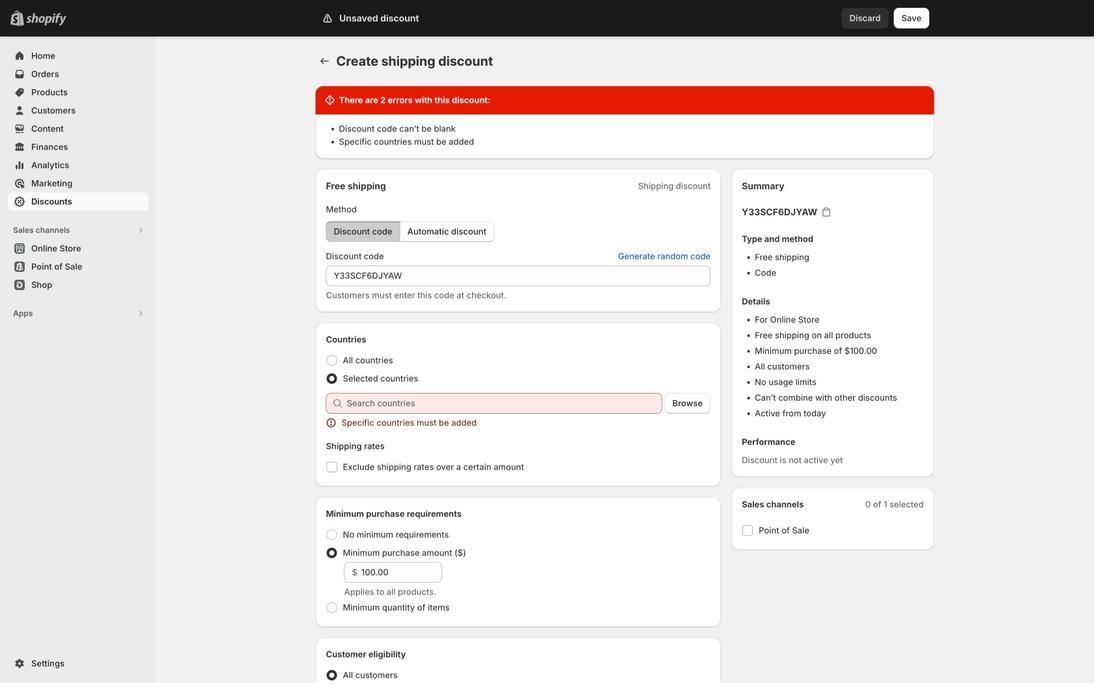 Task type: locate. For each thing, give the bounding box(es) containing it.
None text field
[[326, 266, 711, 287]]



Task type: vqa. For each thing, say whether or not it's contained in the screenshot.
Sunday element associated with second grid
no



Task type: describe. For each thing, give the bounding box(es) containing it.
0.00 text field
[[361, 563, 442, 584]]

shopify image
[[26, 13, 66, 26]]

Search countries text field
[[347, 393, 662, 414]]



